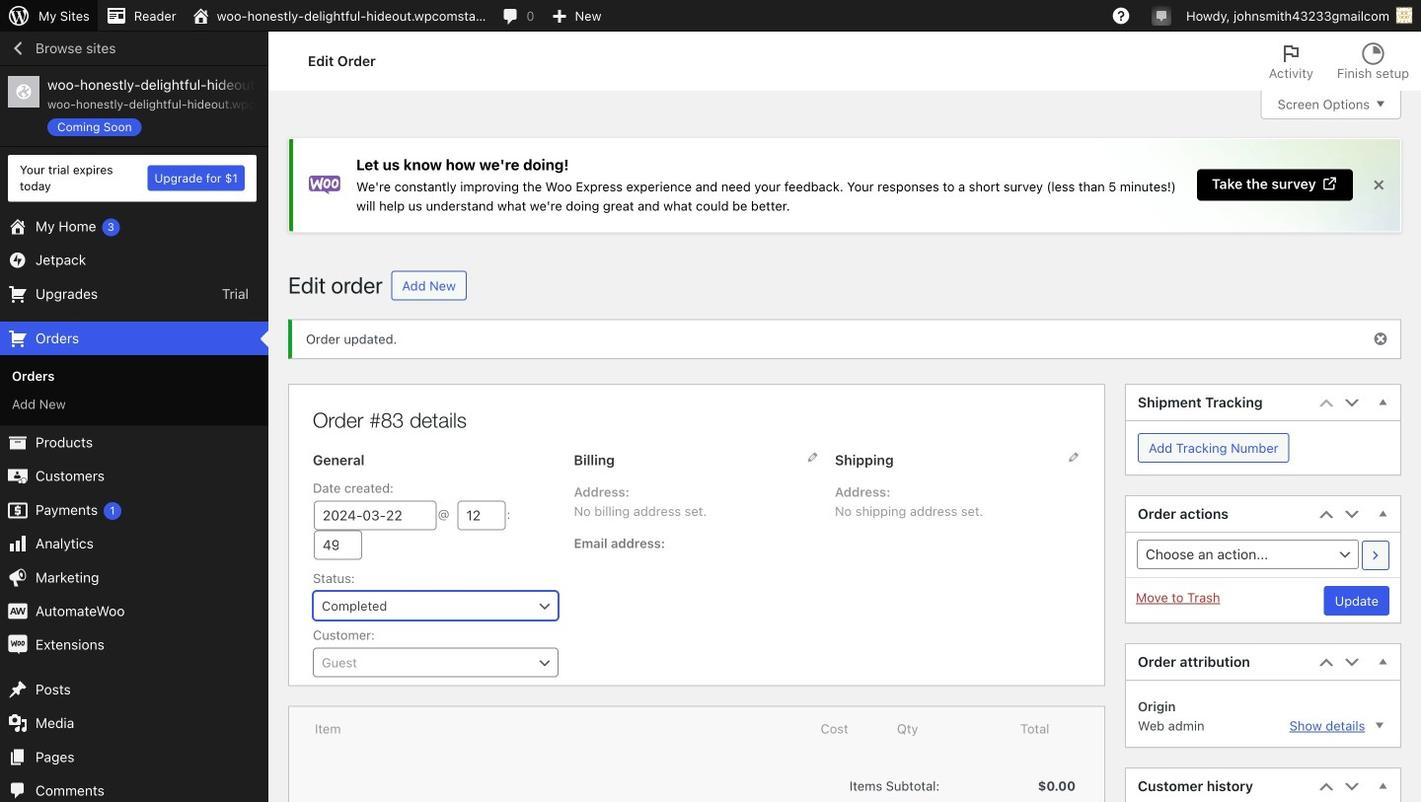 Task type: vqa. For each thing, say whether or not it's contained in the screenshot.
text field
yes



Task type: describe. For each thing, give the bounding box(es) containing it.
take the survey image
[[1322, 175, 1338, 192]]

notification image
[[1154, 7, 1169, 23]]

toolbar navigation
[[0, 0, 1421, 36]]

h number field
[[457, 501, 506, 531]]



Task type: locate. For each thing, give the bounding box(es) containing it.
None text field
[[314, 592, 558, 620], [314, 649, 558, 677], [314, 592, 558, 620], [314, 649, 558, 677]]

None text field
[[314, 501, 437, 531]]

m number field
[[314, 531, 362, 560]]

main menu navigation
[[0, 32, 268, 802]]

None field
[[313, 591, 559, 621], [313, 648, 559, 678], [313, 591, 559, 621], [313, 648, 559, 678]]

tab list
[[1257, 32, 1421, 91]]



